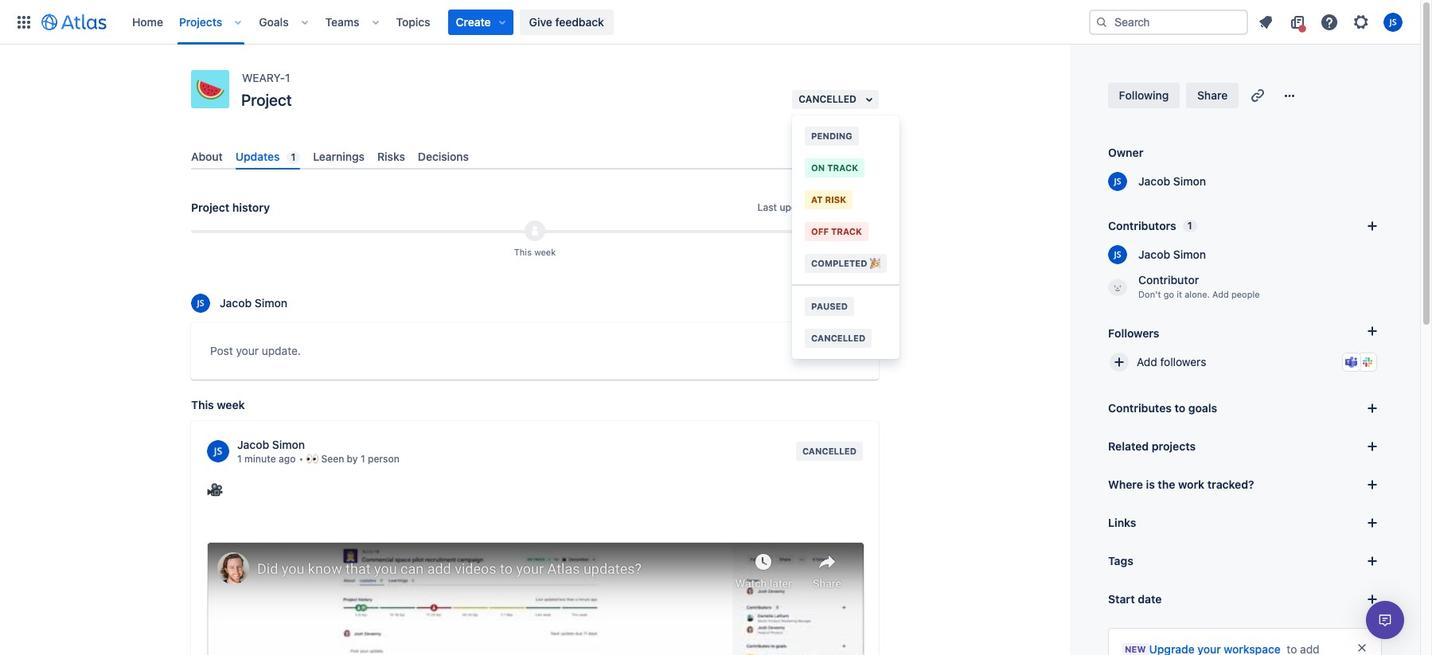 Task type: vqa. For each thing, say whether or not it's contained in the screenshot.
third townsquare image
no



Task type: locate. For each thing, give the bounding box(es) containing it.
your
[[236, 344, 259, 358], [408, 523, 428, 535]]

jacob simon button up post your update.
[[191, 294, 287, 313]]

weary-
[[242, 71, 285, 84]]

ago left 👀
[[279, 453, 296, 465]]

1 vertical spatial minute
[[244, 453, 276, 465]]

1 vertical spatial cancelled
[[811, 333, 866, 343]]

new link
[[1122, 642, 1281, 655]]

you right did
[[241, 523, 257, 535]]

followers
[[1160, 355, 1206, 369]]

0 vertical spatial cancelled button
[[792, 90, 879, 109]]

simon up update. at the left bottom of the page
[[255, 296, 287, 310]]

at risk
[[811, 194, 846, 205]]

track for off track
[[831, 226, 862, 236]]

your right post
[[236, 344, 259, 358]]

this week down the added new contributor icon
[[514, 247, 556, 257]]

week down post
[[217, 398, 245, 412]]

your left 'atlas'
[[408, 523, 428, 535]]

0 vertical spatial this
[[514, 247, 532, 257]]

cancelled button up "pending" at the right of the page
[[792, 90, 879, 109]]

1 horizontal spatial ago
[[862, 202, 879, 214]]

pending
[[811, 131, 852, 141]]

0 vertical spatial add
[[1212, 289, 1229, 299]]

last updated 1 minute ago
[[757, 202, 879, 214]]

jacob
[[1138, 174, 1170, 188], [1138, 248, 1170, 261], [220, 296, 252, 310], [237, 438, 269, 452]]

1
[[285, 71, 290, 84], [291, 151, 296, 163], [820, 202, 825, 214], [1188, 220, 1192, 232], [237, 453, 242, 465], [361, 453, 365, 465]]

1 horizontal spatial you
[[306, 523, 323, 535]]

weary-1 link
[[242, 70, 290, 86]]

at risk button
[[792, 184, 900, 216]]

1 down the 'goals' link
[[285, 71, 290, 84]]

atlas
[[430, 523, 453, 535]]

tab list
[[185, 143, 885, 170]]

decisions
[[418, 150, 469, 163]]

help image
[[1320, 12, 1339, 31]]

that
[[286, 523, 304, 535]]

paused
[[811, 301, 848, 311]]

group containing paused
[[792, 284, 900, 359]]

ago up off track button
[[862, 202, 879, 214]]

cancelled button down paused
[[792, 322, 900, 354]]

add right add follower image
[[1137, 355, 1157, 369]]

project history
[[191, 201, 270, 214]]

group containing pending
[[792, 115, 900, 284]]

topics
[[396, 15, 430, 28]]

simon up contributor
[[1173, 248, 1206, 261]]

to right "videos"
[[396, 523, 405, 535]]

slack logo showing nan channels are connected to this project image
[[1361, 356, 1374, 369]]

add inside contributor don't go it alone. add people
[[1212, 289, 1229, 299]]

at
[[811, 194, 823, 205]]

1 horizontal spatial jacob simon button
[[1108, 245, 1206, 264]]

banner
[[0, 0, 1420, 45]]

jacob simon up contributor
[[1138, 248, 1206, 261]]

1 vertical spatial ago
[[279, 453, 296, 465]]

add
[[1212, 289, 1229, 299], [1137, 355, 1157, 369]]

Main content area, start typing to enter text. text field
[[210, 342, 860, 366]]

1 vertical spatial cancelled button
[[792, 322, 900, 354]]

1 vertical spatial your
[[408, 523, 428, 535]]

1 horizontal spatial jacob simon button
[[1108, 172, 1206, 191]]

track
[[827, 162, 858, 173], [831, 226, 862, 236]]

1 right by
[[361, 453, 365, 465]]

2 cancelled button from the top
[[792, 322, 900, 354]]

0 vertical spatial your
[[236, 344, 259, 358]]

week down the added new contributor icon
[[534, 247, 556, 257]]

1 up did
[[237, 453, 242, 465]]

jacob simon button
[[1108, 172, 1206, 191], [237, 437, 400, 453]]

updates
[[236, 150, 280, 163]]

0 vertical spatial track
[[827, 162, 858, 173]]

add followers button
[[1102, 345, 1388, 380]]

this week down post
[[191, 398, 245, 412]]

give
[[529, 15, 552, 28]]

alone.
[[1185, 289, 1210, 299]]

project down the weary-1 link
[[241, 91, 292, 109]]

cancelled
[[799, 93, 857, 105], [811, 333, 866, 343], [802, 446, 857, 456]]

menu
[[792, 115, 900, 359]]

add right alone.
[[1212, 289, 1229, 299]]

1 group from the top
[[792, 115, 900, 284]]

0 horizontal spatial add
[[1137, 355, 1157, 369]]

this
[[514, 247, 532, 257], [191, 398, 214, 412]]

this down post
[[191, 398, 214, 412]]

added new contributor image
[[529, 225, 541, 237]]

off track
[[811, 226, 862, 236]]

simon up contributors
[[1173, 174, 1206, 188]]

track right off
[[831, 226, 862, 236]]

week
[[534, 247, 556, 257], [217, 398, 245, 412]]

simon
[[1173, 174, 1206, 188], [1173, 248, 1206, 261], [255, 296, 287, 310], [272, 438, 305, 452]]

know
[[260, 523, 283, 535]]

this week
[[514, 247, 556, 257], [191, 398, 245, 412]]

add a follower image
[[1363, 322, 1382, 341]]

1 vertical spatial this week
[[191, 398, 245, 412]]

0 vertical spatial jacob simon button
[[1108, 172, 1206, 191]]

close banner image
[[1356, 642, 1369, 654]]

open intercom messenger image
[[1376, 611, 1395, 630]]

0 vertical spatial cancelled
[[799, 93, 857, 105]]

1 vertical spatial track
[[831, 226, 862, 236]]

0 horizontal spatial you
[[241, 523, 257, 535]]

group
[[792, 115, 900, 284], [792, 284, 900, 359]]

add inside add followers button
[[1137, 355, 1157, 369]]

feedback
[[555, 15, 604, 28]]

add tag image
[[1363, 552, 1382, 571]]

1 horizontal spatial week
[[534, 247, 556, 257]]

off track button
[[792, 216, 900, 248]]

projects link
[[174, 9, 227, 35]]

settings image
[[1352, 12, 1371, 31]]

2 you from the left
[[306, 523, 323, 535]]

cancelled button
[[792, 90, 879, 109], [792, 322, 900, 354]]

ago
[[862, 202, 879, 214], [279, 453, 296, 465]]

1 vertical spatial jacob simon button
[[237, 437, 400, 453]]

1 cancelled button from the top
[[792, 90, 879, 109]]

it
[[1177, 289, 1182, 299]]

1 horizontal spatial add
[[1212, 289, 1229, 299]]

weary-1 project
[[241, 71, 292, 109]]

owner
[[1108, 146, 1144, 159]]

0 horizontal spatial jacob simon button
[[237, 437, 400, 453]]

1 vertical spatial add
[[1137, 355, 1157, 369]]

add link image
[[1363, 513, 1382, 533]]

1 horizontal spatial minute
[[828, 202, 859, 214]]

teams
[[325, 15, 359, 28]]

0 horizontal spatial this
[[191, 398, 214, 412]]

jacob down owner
[[1138, 174, 1170, 188]]

projects
[[179, 15, 222, 28]]

last
[[757, 202, 777, 214]]

jacob simon button up contributor
[[1108, 245, 1206, 264]]

1 vertical spatial jacob simon button
[[191, 294, 287, 313]]

the
[[1158, 478, 1175, 491]]

project
[[241, 91, 292, 109], [191, 201, 229, 214]]

0 horizontal spatial project
[[191, 201, 229, 214]]

0 horizontal spatial jacob simon button
[[191, 294, 287, 313]]

post your update.
[[210, 344, 301, 358]]

1 horizontal spatial to
[[1175, 401, 1186, 415]]

this down the added new contributor icon
[[514, 247, 532, 257]]

start
[[1108, 592, 1135, 606]]

0 vertical spatial week
[[534, 247, 556, 257]]

0 vertical spatial jacob simon button
[[1108, 245, 1206, 264]]

minute
[[828, 202, 859, 214], [244, 453, 276, 465]]

tab list containing about
[[185, 143, 885, 170]]

home
[[132, 15, 163, 28]]

0 vertical spatial to
[[1175, 401, 1186, 415]]

videos
[[364, 523, 393, 535]]

did you know that you can add videos to your atlas updates?
[[223, 523, 497, 535]]

1 left risk
[[820, 202, 825, 214]]

1 horizontal spatial this
[[514, 247, 532, 257]]

where is the work tracked?
[[1108, 478, 1254, 491]]

minute left 👀
[[244, 453, 276, 465]]

add
[[344, 523, 361, 535]]

1 horizontal spatial this week
[[514, 247, 556, 257]]

2 group from the top
[[792, 284, 900, 359]]

minute up off track button
[[828, 202, 859, 214]]

project left history
[[191, 201, 229, 214]]

1 vertical spatial week
[[217, 398, 245, 412]]

👀
[[307, 453, 319, 465]]

jacob simon link
[[1129, 174, 1206, 189], [1129, 247, 1206, 263], [210, 296, 287, 311], [237, 437, 400, 453]]

add team or contributors image
[[1363, 217, 1382, 236]]

1 horizontal spatial project
[[241, 91, 292, 109]]

0 vertical spatial minute
[[828, 202, 859, 214]]

1 right updates
[[291, 151, 296, 163]]

track inside on track button
[[827, 162, 858, 173]]

update.
[[262, 344, 301, 358]]

0 vertical spatial ago
[[862, 202, 879, 214]]

track inside off track button
[[831, 226, 862, 236]]

to
[[1175, 401, 1186, 415], [396, 523, 405, 535]]

date
[[1138, 592, 1162, 606]]

1 vertical spatial to
[[396, 523, 405, 535]]

1 vertical spatial this
[[191, 398, 214, 412]]

you
[[241, 523, 257, 535], [306, 523, 323, 535]]

1 you from the left
[[241, 523, 257, 535]]

you left can
[[306, 523, 323, 535]]

history
[[232, 201, 270, 214]]

track right on
[[827, 162, 858, 173]]

0 horizontal spatial ago
[[279, 453, 296, 465]]

tags
[[1108, 554, 1134, 568]]

to left goals
[[1175, 401, 1186, 415]]



Task type: describe. For each thing, give the bounding box(es) containing it.
jacob up post
[[220, 296, 252, 310]]

1 horizontal spatial your
[[408, 523, 428, 535]]

add goals image
[[1363, 399, 1382, 418]]

add related project image
[[1363, 437, 1382, 456]]

topics link
[[391, 9, 435, 35]]

simon for bottommost jacob simon popup button
[[255, 296, 287, 310]]

on
[[811, 162, 825, 173]]

on track
[[811, 162, 858, 173]]

related projects
[[1108, 439, 1196, 453]]

0 horizontal spatial your
[[236, 344, 259, 358]]

can
[[325, 523, 342, 535]]

completed 🎉 button
[[792, 248, 900, 279]]

goals link
[[254, 9, 293, 35]]

projects
[[1152, 439, 1196, 453]]

jacob up 1 minute ago
[[237, 438, 269, 452]]

don't
[[1138, 289, 1161, 299]]

did
[[223, 523, 238, 535]]

completed
[[811, 258, 867, 268]]

is
[[1146, 478, 1155, 491]]

updated
[[780, 202, 818, 214]]

goals
[[1188, 401, 1217, 415]]

1 inside weary-1 project
[[285, 71, 290, 84]]

:movie_camera: image
[[207, 481, 223, 497]]

person
[[368, 453, 400, 465]]

simon for the right jacob simon popup button
[[1173, 248, 1206, 261]]

give feedback button
[[520, 9, 614, 35]]

off
[[811, 226, 829, 236]]

track for on track
[[827, 162, 858, 173]]

pending button
[[792, 120, 900, 152]]

following
[[1119, 88, 1169, 102]]

1 minute ago link
[[237, 453, 296, 466]]

post
[[210, 344, 233, 358]]

new
[[1125, 644, 1146, 654]]

contributor don't go it alone. add people
[[1138, 273, 1260, 299]]

work
[[1178, 478, 1205, 491]]

1 right contributors
[[1188, 220, 1192, 232]]

start date
[[1108, 592, 1162, 606]]

people
[[1232, 289, 1260, 299]]

1 minute ago
[[237, 453, 296, 465]]

goals
[[259, 15, 289, 28]]

banner containing home
[[0, 0, 1420, 45]]

👀 seen by 1 person
[[307, 453, 400, 465]]

about
[[191, 150, 223, 163]]

related
[[1108, 439, 1149, 453]]

on track button
[[792, 152, 900, 184]]

search image
[[1095, 16, 1108, 28]]

home link
[[127, 9, 168, 35]]

add followers
[[1137, 355, 1206, 369]]

simon up 1 minute ago
[[272, 438, 305, 452]]

notifications image
[[1256, 12, 1275, 31]]

contributes to goals
[[1108, 401, 1217, 415]]

0 horizontal spatial to
[[396, 523, 405, 535]]

jacob simon up post your update.
[[220, 296, 287, 310]]

cancelled inside menu
[[811, 333, 866, 343]]

teams link
[[321, 9, 364, 35]]

links
[[1108, 516, 1136, 529]]

0 horizontal spatial minute
[[244, 453, 276, 465]]

add work tracking links image
[[1363, 475, 1382, 494]]

paused button
[[792, 291, 900, 322]]

create
[[456, 15, 491, 28]]

0 horizontal spatial week
[[217, 398, 245, 412]]

🎉
[[870, 258, 881, 268]]

0 vertical spatial this week
[[514, 247, 556, 257]]

top element
[[10, 0, 1089, 44]]

add follower image
[[1110, 353, 1129, 372]]

by
[[347, 453, 358, 465]]

share
[[1197, 88, 1228, 102]]

set start date image
[[1363, 590, 1382, 609]]

give feedback
[[529, 15, 604, 28]]

jacob simon up contributors
[[1138, 174, 1206, 188]]

share button
[[1186, 83, 1239, 108]]

contributes
[[1108, 401, 1172, 415]]

updates?
[[455, 523, 497, 535]]

0 horizontal spatial this week
[[191, 398, 245, 412]]

tracked?
[[1207, 478, 1254, 491]]

jacob simon link inside dropdown button
[[1129, 174, 1206, 189]]

Search field
[[1089, 9, 1248, 35]]

risk
[[825, 194, 846, 205]]

menu containing pending
[[792, 115, 900, 359]]

completed 🎉
[[811, 258, 881, 268]]

risks
[[377, 150, 405, 163]]

followers
[[1108, 326, 1159, 340]]

jacob up contributor
[[1138, 248, 1170, 261]]

msteams logo showing  channels are connected to this project image
[[1345, 356, 1358, 369]]

switch to... image
[[14, 12, 33, 31]]

seen
[[321, 453, 344, 465]]

learnings
[[313, 150, 365, 163]]

create button
[[448, 9, 513, 35]]

following button
[[1108, 83, 1180, 108]]

1 inside 1 minute ago link
[[237, 453, 242, 465]]

simon for top jacob simon dropdown button
[[1173, 174, 1206, 188]]

1 vertical spatial project
[[191, 201, 229, 214]]

account image
[[1384, 12, 1403, 31]]

👀 seen by 1 person button
[[307, 453, 400, 466]]

0 vertical spatial project
[[241, 91, 292, 109]]

1 inside 👀 seen by 1 person button
[[361, 453, 365, 465]]

contributors
[[1108, 219, 1176, 232]]

where
[[1108, 478, 1143, 491]]

go
[[1164, 289, 1174, 299]]

contributor
[[1138, 273, 1199, 287]]

2 vertical spatial cancelled
[[802, 446, 857, 456]]

jacob simon up 1 minute ago
[[237, 438, 305, 452]]



